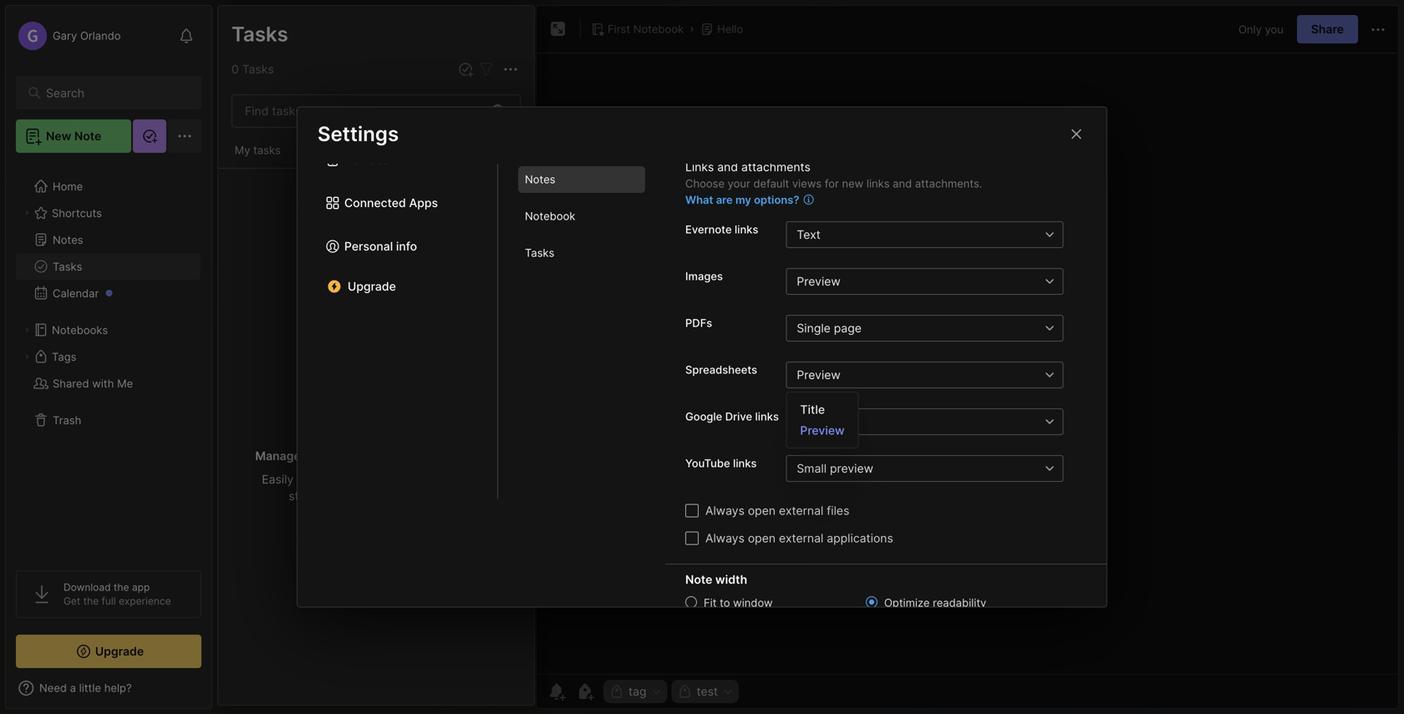 Task type: vqa. For each thing, say whether or not it's contained in the screenshot.


Task type: describe. For each thing, give the bounding box(es) containing it.
0 vertical spatial test
[[280, 134, 300, 147]]

0 vertical spatial upgrade
[[348, 280, 396, 294]]

your
[[728, 177, 751, 190]]

place
[[466, 449, 497, 464]]

title link
[[787, 400, 858, 421]]

Fit to window radio
[[686, 597, 697, 609]]

tab list for links and attachments
[[498, 56, 666, 500]]

option group containing fit to window
[[686, 595, 1027, 700]]

attachments.
[[915, 177, 983, 190]]

small preview
[[797, 462, 874, 476]]

open for always open external applications
[[748, 532, 776, 546]]

expand tags image
[[22, 352, 32, 362]]

this
[[235, 134, 257, 147]]

shared
[[53, 377, 89, 390]]

date,
[[363, 473, 392, 487]]

choose your default views for new links and attachments.
[[686, 177, 983, 190]]

1 vertical spatial tasks
[[380, 449, 411, 464]]

shared with me
[[53, 377, 133, 390]]

manage and organize tasks all in one place
[[255, 449, 497, 464]]

one
[[442, 449, 463, 464]]

calendar button
[[16, 280, 201, 307]]

row group containing manage and organize tasks all in one place
[[218, 169, 534, 518]]

notes inside main element
[[53, 233, 83, 246]]

tasks inside tasks button
[[53, 260, 82, 273]]

files
[[827, 504, 850, 518]]

1 horizontal spatial the
[[114, 582, 129, 594]]

title for title
[[797, 415, 821, 429]]

Choose default view option for YouTube links field
[[786, 456, 1087, 482]]

0
[[232, 62, 239, 77]]

organize
[[328, 449, 377, 464]]

preview
[[830, 462, 874, 476]]

1 vertical spatial note
[[686, 573, 713, 587]]

trash
[[53, 414, 81, 427]]

for
[[825, 177, 839, 190]]

easily sort by due date, note, or assigned status using this view and more
[[262, 473, 491, 504]]

what
[[686, 194, 714, 206]]

first
[[608, 23, 630, 36]]

new
[[842, 177, 864, 190]]

note inside main element
[[74, 129, 101, 143]]

nov for nov 21, 2023
[[235, 263, 254, 275]]

small
[[797, 462, 827, 476]]

Choose default view option for Images field
[[786, 268, 1087, 295]]

Always open external applications checkbox
[[686, 532, 699, 546]]

trash link
[[16, 407, 201, 434]]

small preview button
[[786, 456, 1037, 482]]

preview button for spreadsheets
[[786, 362, 1037, 389]]

my
[[736, 194, 752, 206]]

get
[[64, 596, 80, 608]]

links
[[686, 160, 714, 174]]

or
[[426, 473, 438, 487]]

single
[[797, 321, 831, 336]]

pdfs
[[686, 317, 713, 330]]

single page button
[[786, 315, 1037, 342]]

always open external applications
[[706, 532, 894, 546]]

connected
[[344, 196, 406, 210]]

shortcuts
[[52, 207, 102, 220]]

always for always open external files
[[706, 504, 745, 518]]

upgrade button inside main element
[[16, 635, 201, 669]]

first notebook button
[[588, 18, 687, 41]]

personal info
[[344, 240, 417, 254]]

1 vertical spatial the
[[83, 596, 99, 608]]

manage
[[255, 449, 301, 464]]

home
[[53, 180, 83, 193]]

view
[[383, 490, 408, 504]]

google
[[686, 411, 723, 423]]

only
[[1239, 23, 1262, 36]]

sort
[[297, 473, 319, 487]]

notebooks link
[[16, 317, 201, 344]]

drive
[[725, 411, 753, 423]]

preview for spreadsheets
[[797, 368, 841, 382]]

open for always open external files
[[748, 504, 776, 518]]

Choose default view option for PDFs field
[[786, 315, 1087, 342]]

preview inside the dropdown list menu
[[800, 424, 845, 438]]

shortcuts button
[[16, 200, 201, 227]]

me
[[117, 377, 133, 390]]

devices
[[344, 153, 389, 167]]

Note Editor text field
[[537, 53, 1399, 675]]

Optimize readability radio
[[866, 597, 878, 609]]

a
[[271, 134, 277, 147]]

Always open external files checkbox
[[686, 505, 699, 518]]

what are my options?
[[686, 194, 800, 206]]

text
[[797, 228, 821, 242]]

expand notebooks image
[[22, 325, 32, 335]]

and inside the easily sort by due date, note, or assigned status using this view and more
[[412, 490, 432, 504]]

only you
[[1239, 23, 1284, 36]]

tasks inside tasks "tab"
[[525, 247, 555, 260]]

notes tab
[[518, 166, 645, 193]]

youtube
[[686, 457, 730, 470]]

notes link
[[16, 227, 201, 253]]

to
[[720, 597, 730, 610]]

evernote links
[[686, 223, 759, 236]]

fit to window
[[704, 597, 773, 610]]

1 horizontal spatial notes
[[231, 21, 288, 46]]

using
[[326, 490, 356, 504]]

connected apps
[[344, 196, 438, 210]]

images
[[686, 270, 723, 283]]

nov 21, 2023
[[235, 263, 297, 275]]

note window element
[[536, 5, 1400, 710]]

due
[[339, 473, 360, 487]]

links right the new
[[867, 177, 890, 190]]

links right youtube
[[733, 457, 757, 470]]

tasks button
[[16, 253, 201, 280]]

none search field inside main element
[[46, 83, 179, 103]]

dropdown list menu
[[787, 400, 858, 441]]

new task image
[[457, 61, 474, 78]]

first notebook
[[608, 23, 684, 36]]

settings
[[318, 122, 399, 146]]

tasks up notes
[[232, 22, 288, 46]]

evernote
[[686, 223, 732, 236]]

my tasks
[[235, 144, 281, 157]]



Task type: locate. For each thing, give the bounding box(es) containing it.
nov down my
[[235, 158, 254, 171]]

nov left 21,
[[235, 263, 254, 275]]

my
[[235, 144, 250, 157]]

1 horizontal spatial upgrade
[[348, 280, 396, 294]]

notes down 'shortcuts'
[[53, 233, 83, 246]]

title for title preview
[[800, 403, 825, 417]]

2 notes
[[231, 61, 272, 76]]

note,
[[395, 473, 423, 487]]

apps
[[409, 196, 438, 210]]

experience
[[119, 596, 171, 608]]

hello
[[717, 23, 743, 36], [235, 117, 261, 130]]

1 vertical spatial notebook
[[525, 210, 576, 223]]

title up small
[[797, 415, 821, 429]]

tab list
[[298, 56, 498, 500], [498, 56, 666, 500]]

readability
[[933, 597, 987, 610]]

1 nov from the top
[[235, 158, 254, 171]]

in
[[429, 449, 439, 464]]

1 horizontal spatial tasks
[[380, 449, 411, 464]]

tag inside button
[[629, 685, 647, 699]]

always right "always open external applications" checkbox
[[706, 532, 745, 546]]

close image
[[1067, 124, 1087, 144]]

more
[[436, 490, 464, 504]]

1 vertical spatial tag
[[629, 685, 647, 699]]

0 horizontal spatial upgrade
[[95, 645, 144, 659]]

title inside button
[[797, 415, 821, 429]]

preview
[[797, 275, 841, 289], [797, 368, 841, 382], [800, 424, 845, 438]]

2023
[[274, 158, 299, 171], [273, 263, 297, 275]]

0 vertical spatial upgrade button
[[318, 273, 477, 300]]

notebook inside tab
[[525, 210, 576, 223]]

external
[[779, 504, 824, 518], [779, 532, 824, 546]]

0 horizontal spatial notes
[[53, 233, 83, 246]]

untitled
[[235, 241, 276, 254]]

0 vertical spatial hello
[[717, 23, 743, 36]]

tree containing home
[[6, 163, 212, 556]]

0 horizontal spatial upgrade button
[[16, 635, 201, 669]]

new note
[[46, 129, 101, 143]]

tasks inside button
[[253, 144, 281, 157]]

1 tab list from the left
[[298, 56, 498, 500]]

notes up notes
[[231, 21, 288, 46]]

tab list containing notes
[[498, 56, 666, 500]]

always for always open external applications
[[706, 532, 745, 546]]

preview button up the title button
[[786, 362, 1037, 389]]

2 preview button from the top
[[786, 362, 1037, 389]]

2 horizontal spatial test
[[697, 685, 718, 699]]

note up fit to window option
[[686, 573, 713, 587]]

my tasks button
[[218, 135, 297, 168]]

upgrade button down info
[[318, 273, 477, 300]]

assigned
[[441, 473, 491, 487]]

tasks up calendar
[[53, 260, 82, 273]]

1 vertical spatial test
[[345, 158, 363, 171]]

tag left devices
[[313, 158, 329, 171]]

home link
[[16, 173, 201, 200]]

applications
[[827, 532, 894, 546]]

row group
[[218, 169, 534, 518]]

and left attachments. in the right of the page
[[893, 177, 912, 190]]

the down download at the bottom left of the page
[[83, 596, 99, 608]]

Choose default view option for Google Drive links field
[[786, 409, 1087, 436]]

1 vertical spatial external
[[779, 532, 824, 546]]

1 vertical spatial preview button
[[786, 362, 1037, 389]]

external down always open external files
[[779, 532, 824, 546]]

upgrade button down full
[[16, 635, 201, 669]]

2 nov from the top
[[235, 263, 254, 275]]

add a reminder image
[[547, 682, 567, 702]]

28,
[[257, 158, 272, 171]]

2 open from the top
[[748, 532, 776, 546]]

title inside title preview
[[800, 403, 825, 417]]

external for applications
[[779, 532, 824, 546]]

1 horizontal spatial tag
[[629, 685, 647, 699]]

and
[[718, 160, 738, 174], [893, 177, 912, 190], [304, 449, 325, 464], [412, 490, 432, 504]]

tags button
[[16, 344, 201, 370]]

upgrade inside main element
[[95, 645, 144, 659]]

fit
[[704, 597, 717, 610]]

attachments
[[742, 160, 811, 174]]

download
[[64, 582, 111, 594]]

preview button up the single page button
[[786, 268, 1037, 295]]

preview up "title" link at the bottom
[[797, 368, 841, 382]]

0 vertical spatial always
[[706, 504, 745, 518]]

1 vertical spatial nov
[[235, 263, 254, 275]]

title button
[[786, 409, 1037, 436]]

and up sort
[[304, 449, 325, 464]]

Choose default view option for Evernote links field
[[786, 222, 1087, 248]]

notes inside tab
[[525, 173, 556, 186]]

1 preview button from the top
[[786, 268, 1037, 295]]

nov
[[235, 158, 254, 171], [235, 263, 254, 275]]

1 vertical spatial notes
[[525, 173, 556, 186]]

notebooks
[[52, 324, 108, 337]]

2 horizontal spatial notes
[[525, 173, 556, 186]]

1 horizontal spatial hello
[[717, 23, 743, 36]]

0 vertical spatial tag
[[313, 158, 329, 171]]

Search text field
[[46, 85, 179, 101]]

0 horizontal spatial note
[[74, 129, 101, 143]]

2 vertical spatial test
[[697, 685, 718, 699]]

0 vertical spatial the
[[114, 582, 129, 594]]

the up full
[[114, 582, 129, 594]]

always right always open external files option
[[706, 504, 745, 518]]

preview up single at the right top of the page
[[797, 275, 841, 289]]

single page
[[797, 321, 862, 336]]

open down always open external files
[[748, 532, 776, 546]]

new
[[46, 129, 71, 143]]

and down or
[[412, 490, 432, 504]]

easily
[[262, 473, 294, 487]]

expand note image
[[548, 19, 569, 39]]

always open external files
[[706, 504, 850, 518]]

tree inside main element
[[6, 163, 212, 556]]

spreadsheets
[[686, 364, 758, 377]]

1 horizontal spatial note
[[686, 573, 713, 587]]

0 horizontal spatial tag
[[313, 158, 329, 171]]

0 horizontal spatial notebook
[[525, 210, 576, 223]]

choose
[[686, 177, 725, 190]]

0 vertical spatial open
[[748, 504, 776, 518]]

0 vertical spatial note
[[74, 129, 101, 143]]

2 always from the top
[[706, 532, 745, 546]]

1 vertical spatial hello
[[235, 117, 261, 130]]

1 vertical spatial 2023
[[273, 263, 297, 275]]

views
[[793, 177, 822, 190]]

shared with me link
[[16, 370, 201, 397]]

links down "my"
[[735, 223, 759, 236]]

preview for images
[[797, 275, 841, 289]]

Find tasks… text field
[[235, 97, 482, 125]]

2023 right 21,
[[273, 263, 297, 275]]

notebook tab
[[518, 203, 645, 230]]

google drive links
[[686, 411, 779, 423]]

links right drive
[[755, 411, 779, 423]]

test right the tag button
[[697, 685, 718, 699]]

note right new on the top
[[74, 129, 101, 143]]

share button
[[1297, 15, 1359, 43]]

title up "preview" "link"
[[800, 403, 825, 417]]

preview button for images
[[786, 268, 1037, 295]]

main element
[[0, 0, 217, 715]]

2023 for nov 28, 2023
[[274, 158, 299, 171]]

upgrade
[[348, 280, 396, 294], [95, 645, 144, 659]]

2023 for nov 21, 2023
[[273, 263, 297, 275]]

notebook down notes tab
[[525, 210, 576, 223]]

all
[[413, 449, 426, 464]]

upgrade down personal
[[348, 280, 396, 294]]

0 horizontal spatial the
[[83, 596, 99, 608]]

1 always from the top
[[706, 504, 745, 518]]

0 horizontal spatial test
[[280, 134, 300, 147]]

notebook right first
[[634, 23, 684, 36]]

1 vertical spatial preview
[[797, 368, 841, 382]]

upgrade button
[[318, 273, 477, 300], [16, 635, 201, 669]]

1 horizontal spatial upgrade button
[[318, 273, 477, 300]]

upgrade down full
[[95, 645, 144, 659]]

0 vertical spatial tasks
[[253, 144, 281, 157]]

0 vertical spatial notebook
[[634, 23, 684, 36]]

0 tasks
[[232, 62, 274, 77]]

tag right "add tag" icon
[[629, 685, 647, 699]]

optimize readability
[[885, 597, 987, 610]]

1 external from the top
[[779, 504, 824, 518]]

hello button
[[697, 18, 747, 41]]

1 horizontal spatial notebook
[[634, 23, 684, 36]]

test down "settings"
[[345, 158, 363, 171]]

0 vertical spatial nov
[[235, 158, 254, 171]]

notes up the notebook tab at the left of the page
[[525, 173, 556, 186]]

0 horizontal spatial hello
[[235, 117, 261, 130]]

youtube links
[[686, 457, 757, 470]]

text button
[[786, 222, 1037, 248]]

is
[[260, 134, 268, 147]]

open up always open external applications
[[748, 504, 776, 518]]

notebook inside "first notebook" button
[[634, 23, 684, 36]]

add tag image
[[575, 682, 595, 702]]

test button
[[672, 681, 739, 704]]

test right "a"
[[280, 134, 300, 147]]

default
[[754, 177, 789, 190]]

external up always open external applications
[[779, 504, 824, 518]]

hello inside 'button'
[[717, 23, 743, 36]]

full
[[102, 596, 116, 608]]

preview down "title" link at the bottom
[[800, 424, 845, 438]]

tasks down the notebook tab at the left of the page
[[525, 247, 555, 260]]

1 vertical spatial upgrade
[[95, 645, 144, 659]]

2 tab list from the left
[[498, 56, 666, 500]]

status
[[289, 490, 323, 504]]

you
[[1265, 23, 1284, 36]]

notes
[[231, 21, 288, 46], [525, 173, 556, 186], [53, 233, 83, 246]]

1 open from the top
[[748, 504, 776, 518]]

links and attachments
[[686, 160, 811, 174]]

title preview
[[800, 403, 845, 438]]

window
[[733, 597, 773, 610]]

tooltip
[[418, 20, 603, 53]]

0 horizontal spatial tasks
[[253, 144, 281, 157]]

tasks right the '0'
[[242, 62, 274, 77]]

with
[[92, 377, 114, 390]]

notes
[[241, 61, 272, 76]]

nov 28, 2023
[[235, 158, 299, 171]]

option group
[[686, 595, 1027, 700]]

0 vertical spatial preview
[[797, 275, 841, 289]]

0 vertical spatial notes
[[231, 21, 288, 46]]

2
[[231, 61, 238, 76]]

1 vertical spatial upgrade button
[[16, 635, 201, 669]]

None search field
[[46, 83, 179, 103]]

calendar
[[53, 287, 99, 300]]

0 vertical spatial preview button
[[786, 268, 1037, 295]]

note width
[[686, 573, 748, 587]]

info
[[396, 240, 417, 254]]

tasks tab
[[518, 240, 645, 267]]

are
[[716, 194, 733, 206]]

tag button
[[604, 681, 668, 704]]

options?
[[754, 194, 800, 206]]

1 horizontal spatial test
[[345, 158, 363, 171]]

2023 right 28,
[[274, 158, 299, 171]]

1 vertical spatial always
[[706, 532, 745, 546]]

tab list containing devices
[[298, 56, 498, 500]]

0 vertical spatial external
[[779, 504, 824, 518]]

nov for nov 28, 2023
[[235, 158, 254, 171]]

preview inside field
[[797, 275, 841, 289]]

2 vertical spatial preview
[[800, 424, 845, 438]]

external for files
[[779, 504, 824, 518]]

2 vertical spatial notes
[[53, 233, 83, 246]]

test inside button
[[697, 685, 718, 699]]

preview inside choose default view option for spreadsheets field
[[797, 368, 841, 382]]

this is a test
[[235, 134, 300, 147]]

Choose default view option for Spreadsheets field
[[786, 362, 1087, 389]]

tree
[[6, 163, 212, 556]]

by
[[322, 473, 336, 487]]

1 vertical spatial open
[[748, 532, 776, 546]]

share
[[1312, 22, 1344, 36]]

the
[[114, 582, 129, 594], [83, 596, 99, 608]]

0 vertical spatial 2023
[[274, 158, 299, 171]]

2 external from the top
[[779, 532, 824, 546]]

and up 'your'
[[718, 160, 738, 174]]

tab list for notes
[[298, 56, 498, 500]]



